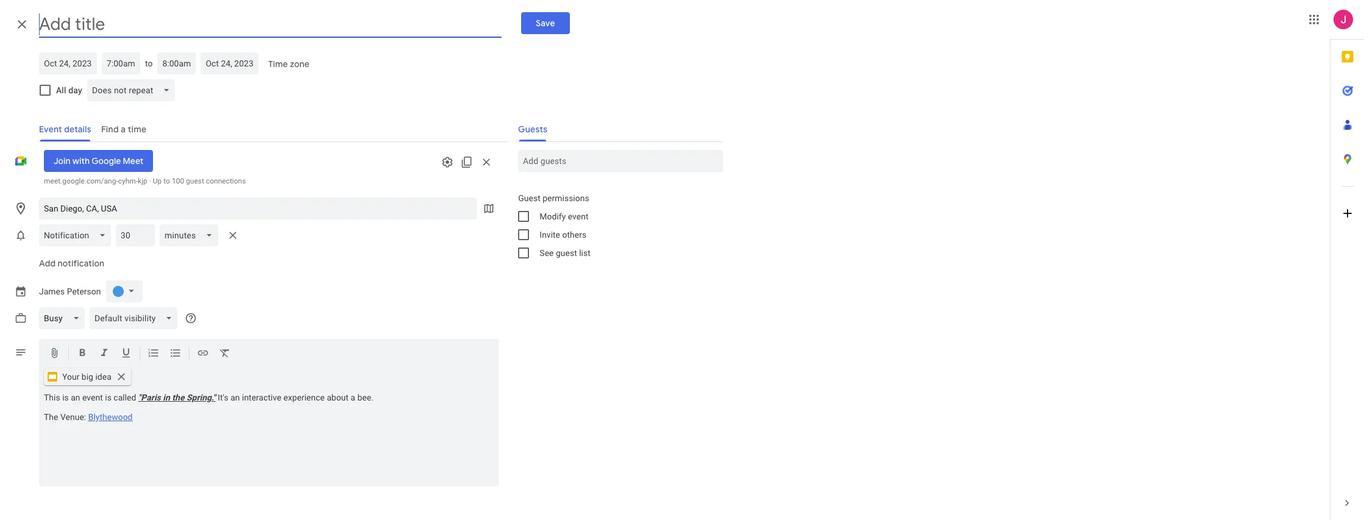 Task type: vqa. For each thing, say whether or not it's contained in the screenshot.
1 in the grid
no



Task type: locate. For each thing, give the bounding box(es) containing it.
event up others
[[568, 212, 589, 221]]

this
[[44, 393, 60, 402]]

interactive
[[242, 393, 281, 402]]

event
[[568, 212, 589, 221], [82, 393, 103, 402]]

an right it's on the bottom left
[[231, 393, 240, 402]]

0 vertical spatial to
[[145, 59, 153, 68]]

an up venue:
[[71, 393, 80, 402]]

0 vertical spatial guest
[[186, 177, 204, 185]]

your
[[62, 372, 80, 382]]

event up the venue: blythewood
[[82, 393, 103, 402]]

a
[[351, 393, 355, 402]]

add notification
[[39, 258, 104, 269]]

1 horizontal spatial guest
[[556, 248, 577, 258]]

peterson
[[67, 287, 101, 296]]

underline image
[[120, 347, 132, 361]]

your big idea
[[62, 372, 111, 382]]

100
[[172, 177, 184, 185]]

meet.google.com/ang-
[[44, 177, 118, 185]]

guest right 100
[[186, 177, 204, 185]]

is right this
[[62, 393, 69, 402]]

kjp
[[138, 177, 147, 185]]

guest left list
[[556, 248, 577, 258]]

0 horizontal spatial to
[[145, 59, 153, 68]]

1 horizontal spatial event
[[568, 212, 589, 221]]

the venue: blythewood
[[44, 412, 133, 422]]

group containing guest permissions
[[509, 189, 723, 262]]

to left end time text field
[[145, 59, 153, 68]]

see guest list
[[540, 248, 591, 258]]

Location text field
[[44, 198, 472, 219]]

an
[[71, 393, 80, 402], [231, 393, 240, 402]]

italic image
[[98, 347, 110, 361]]

add notification button
[[34, 249, 109, 278]]

1 vertical spatial guest
[[556, 248, 577, 258]]

time zone
[[269, 59, 310, 70]]

1 vertical spatial event
[[82, 393, 103, 402]]

2 an from the left
[[231, 393, 240, 402]]

bold image
[[76, 347, 88, 361]]

connections
[[206, 177, 246, 185]]

see
[[540, 248, 554, 258]]

save
[[536, 18, 555, 29]]

remove formatting image
[[219, 347, 231, 361]]

time zone button
[[264, 53, 315, 75]]

cyhm-
[[118, 177, 138, 185]]

0 horizontal spatial is
[[62, 393, 69, 402]]

join with google meet
[[54, 155, 143, 166]]

numbered list image
[[148, 347, 160, 361]]

Description text field
[[39, 393, 499, 484]]

0 horizontal spatial event
[[82, 393, 103, 402]]

1 horizontal spatial is
[[105, 393, 111, 402]]

guest
[[186, 177, 204, 185], [556, 248, 577, 258]]

1 horizontal spatial an
[[231, 393, 240, 402]]

others
[[562, 230, 587, 240]]

idea
[[95, 372, 111, 382]]

1 an from the left
[[71, 393, 80, 402]]

invite
[[540, 230, 560, 240]]

to right up
[[164, 177, 170, 185]]

is
[[62, 393, 69, 402], [105, 393, 111, 402]]

is left the called
[[105, 393, 111, 402]]

your big idea link
[[44, 368, 131, 385]]

big
[[82, 372, 93, 382]]

guest
[[518, 193, 541, 203]]

meet
[[123, 155, 143, 166]]

0 horizontal spatial an
[[71, 393, 80, 402]]

it's
[[218, 393, 228, 402]]

End date text field
[[206, 56, 254, 71]]

group
[[509, 189, 723, 262]]

0 vertical spatial event
[[568, 212, 589, 221]]

None field
[[87, 79, 180, 101], [39, 224, 116, 246], [160, 224, 223, 246], [39, 307, 90, 329], [90, 307, 183, 329], [87, 79, 180, 101], [39, 224, 116, 246], [160, 224, 223, 246], [39, 307, 90, 329], [90, 307, 183, 329]]

the
[[44, 412, 58, 422]]

to
[[145, 59, 153, 68], [164, 177, 170, 185]]

tab list
[[1331, 40, 1365, 486]]

1 horizontal spatial to
[[164, 177, 170, 185]]



Task type: describe. For each thing, give the bounding box(es) containing it.
event inside description text field
[[82, 393, 103, 402]]

Guests text field
[[523, 150, 718, 172]]

bulleted list image
[[169, 347, 182, 361]]

guest permissions
[[518, 193, 589, 203]]

blythewood
[[88, 412, 133, 422]]

the spring."
[[172, 393, 216, 402]]

meet.google.com/ang-cyhm-kjp · up to 100 guest connections
[[44, 177, 246, 185]]

experience
[[284, 393, 325, 402]]

2 is from the left
[[105, 393, 111, 402]]

event inside group
[[568, 212, 589, 221]]

join with google meet link
[[44, 150, 153, 172]]

google
[[92, 155, 121, 166]]

0 horizontal spatial guest
[[186, 177, 204, 185]]

insert link image
[[197, 347, 209, 361]]

venue:
[[60, 412, 86, 422]]

End time text field
[[162, 56, 191, 71]]

Minutes in advance for notification number field
[[121, 224, 150, 246]]

permissions
[[543, 193, 589, 203]]

Start time text field
[[107, 56, 135, 71]]

day
[[68, 85, 82, 95]]

save button
[[521, 12, 570, 34]]

modify
[[540, 212, 566, 221]]

1 is from the left
[[62, 393, 69, 402]]

"paris
[[138, 393, 161, 402]]

time
[[269, 59, 288, 70]]

james
[[39, 287, 65, 296]]

Title text field
[[39, 11, 502, 38]]

all
[[56, 85, 66, 95]]

1 vertical spatial to
[[164, 177, 170, 185]]

called
[[114, 393, 136, 402]]

bee.
[[358, 393, 374, 402]]

about
[[327, 393, 349, 402]]

Start date text field
[[44, 56, 92, 71]]

add
[[39, 258, 56, 269]]

zone
[[290, 59, 310, 70]]

formatting options toolbar
[[39, 339, 499, 368]]

modify event
[[540, 212, 589, 221]]

james peterson
[[39, 287, 101, 296]]

join
[[54, 155, 70, 166]]

30 minutes before element
[[39, 222, 242, 249]]

all day
[[56, 85, 82, 95]]

this is an event is called "paris in the spring." it's an interactive experience about a bee.
[[44, 393, 374, 402]]

with
[[72, 155, 90, 166]]

up
[[153, 177, 162, 185]]

in
[[163, 393, 170, 402]]

·
[[149, 177, 151, 185]]

list
[[579, 248, 591, 258]]

notification
[[58, 258, 104, 269]]

invite others
[[540, 230, 587, 240]]

blythewood link
[[88, 412, 133, 422]]



